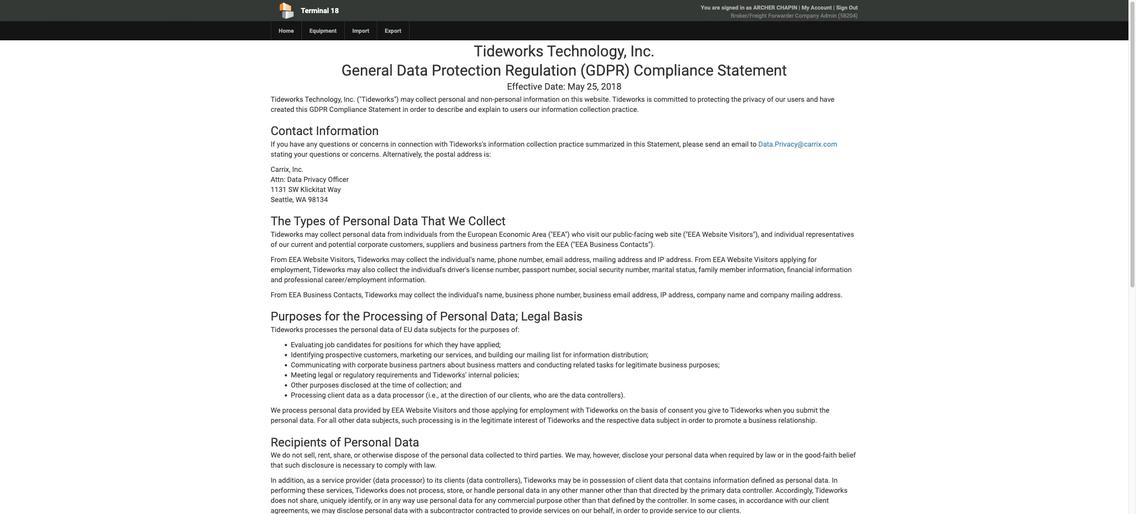 Task type: locate. For each thing, give the bounding box(es) containing it.
disclosed
[[341, 381, 371, 389]]

personal
[[343, 214, 390, 228], [440, 309, 488, 324], [344, 435, 391, 449]]

subject
[[657, 416, 680, 425]]

by
[[383, 406, 390, 415], [756, 451, 763, 459], [681, 486, 688, 495], [637, 497, 644, 505]]

tideworks
[[474, 42, 544, 60], [271, 95, 303, 103], [612, 95, 645, 103], [271, 230, 303, 239], [357, 255, 390, 264], [313, 266, 345, 274], [365, 291, 397, 299], [271, 326, 303, 334], [586, 406, 618, 415], [730, 406, 763, 415], [548, 416, 580, 425], [524, 476, 556, 485], [355, 486, 388, 495], [815, 486, 848, 495]]

export link
[[377, 21, 409, 40]]

commercial
[[498, 497, 535, 505]]

otherwise
[[362, 451, 393, 459]]

and down applied;
[[475, 351, 487, 359]]

this inside contact information if you have any questions or concerns in connection with tideworks's information collection practice summarized in this statement, please send an email to data.privacy@carrix.com stating your questions or concerns.  alternatively, the postal address is:
[[634, 140, 645, 148]]

tideworks down employment
[[548, 416, 580, 425]]

you are signed in as archer chapin | my account | sign out broker/freight forwarder company admin (58204)
[[701, 4, 858, 19]]

of left eu
[[396, 326, 402, 334]]

1 horizontal spatial address
[[618, 255, 643, 264]]

1 horizontal spatial |
[[834, 4, 835, 11]]

company
[[697, 291, 726, 299], [760, 291, 789, 299]]

1 vertical spatial is
[[455, 416, 460, 425]]

personal down effective
[[495, 95, 522, 103]]

may down uniquely
[[322, 507, 335, 514]]

when
[[765, 406, 782, 415], [710, 451, 727, 459]]

data up sw
[[287, 175, 302, 184]]

1 vertical spatial email
[[546, 255, 563, 264]]

professional
[[284, 276, 323, 284]]

purposes inside evaluating job candidates for positions for which they have applied; identifying prospective customers, marketing our services, and building our mailing list for information distribution; communicating with corporate business partners about business matters and conducting related tasks for legitimate business purposes; meeting legal or regulatory requirements and tideworks' internal policies; other purposes disclosed at the time of collection; and processing client data as a data processor (i.e., at the direction of our clients, who are the data controllers).
[[310, 381, 339, 389]]

share,
[[333, 451, 352, 459], [300, 497, 319, 505]]

0 horizontal spatial service
[[322, 476, 344, 485]]

eea up subjects,
[[392, 406, 404, 415]]

equipment
[[310, 27, 337, 34]]

may inside the types of personal data that we collect tideworks may collect personal data from individuals from the european economic area ("eea") who visit our public-facing web site ("eea website visitors"), and individual representatives of our current and potential corporate customers, suppliers and business partners from the eea ("eea business contacts").
[[305, 230, 318, 239]]

0 vertical spatial address
[[457, 150, 482, 158]]

(58204)
[[838, 12, 858, 19]]

client right possession on the bottom right of the page
[[636, 476, 653, 485]]

number, right license
[[495, 266, 521, 274]]

1 horizontal spatial when
[[765, 406, 782, 415]]

the inside tideworks technology, inc. general data protection regulation (gdpr) compliance statement effective date: may 25, 2018 tideworks technology, inc. ("tideworks") may collect personal and non-personal information on this website.  tideworks is committed to protecting the privacy of our users and have created this gdpr compliance statement in order to describe and explain to users our information collection practice.
[[731, 95, 741, 103]]

of inside in addition, as a service provider (data processor) to its clients (data controllers), tideworks may be in possession of client data that contains information defined as personal data.  in performing these services, tideworks does not process, store, or handle personal data in any other manner other than that directed by the primary data controller.  accordingly, tideworks does not share, uniquely identify, or in any way use personal data for any commercial purpose other than that defined by the controller.  in some cases, in accordance with our client agreements, we may disclose personal data with a subcontractor contracted to provide services on our behalf, in order to provide service to our clients.
[[628, 476, 634, 485]]

social
[[579, 266, 597, 274]]

legitimate
[[626, 361, 657, 369], [481, 416, 512, 425]]

0 vertical spatial service
[[322, 476, 344, 485]]

with down the accordingly,
[[785, 497, 798, 505]]

1 vertical spatial ("eea
[[571, 240, 588, 249]]

the up applied;
[[469, 326, 479, 334]]

provider
[[346, 476, 371, 485]]

0 horizontal spatial client
[[328, 391, 345, 399]]

personal inside recipients of personal data we do not sell, rent, share, or otherwise dispose of the personal data collected to third parties.  we may, however, disclose your personal data when required by law or in the good-faith belief that such disclosure is necessary to comply with law.
[[344, 435, 391, 449]]

tideworks inside purposes for the processing of personal data; legal basis tideworks processes the personal data of eu data subjects for the purposes of:
[[271, 326, 303, 334]]

0 horizontal spatial such
[[285, 461, 300, 470]]

any
[[306, 140, 317, 148], [549, 486, 560, 495], [390, 497, 401, 505], [485, 497, 496, 505]]

as up the accordingly,
[[776, 476, 784, 485]]

0 horizontal spatial on
[[562, 95, 570, 103]]

0 horizontal spatial have
[[290, 140, 305, 148]]

who left visit
[[572, 230, 585, 239]]

information inside in addition, as a service provider (data processor) to its clients (data controllers), tideworks may be in possession of client data that contains information defined as personal data.  in performing these services, tideworks does not process, store, or handle personal data in any other manner other than that directed by the primary data controller.  accordingly, tideworks does not share, uniquely identify, or in any way use personal data for any commercial purpose other than that defined by the controller.  in some cases, in accordance with our client agreements, we may disclose personal data with a subcontractor contracted to provide services on our behalf, in order to provide service to our clients.
[[713, 476, 750, 485]]

1 vertical spatial visitors
[[433, 406, 457, 415]]

tideworks down purposes
[[271, 326, 303, 334]]

0 vertical spatial when
[[765, 406, 782, 415]]

1 horizontal spatial from
[[439, 230, 454, 239]]

with up postal
[[435, 140, 448, 148]]

tideworks inside the types of personal data that we collect tideworks may collect personal data from individuals from the european economic area ("eea") who visit our public-facing web site ("eea website visitors"), and individual representatives of our current and potential corporate customers, suppliers and business partners from the eea ("eea business contacts").
[[271, 230, 303, 239]]

when up relationship.
[[765, 406, 782, 415]]

cases,
[[718, 497, 737, 505]]

and left the non-
[[467, 95, 479, 103]]

processor)
[[391, 476, 425, 485]]

2 corporate from the top
[[358, 361, 388, 369]]

1 vertical spatial service
[[675, 507, 697, 514]]

of right privacy at the right
[[767, 95, 774, 103]]

we inside the types of personal data that we collect tideworks may collect personal data from individuals from the european economic area ("eea") who visit our public-facing web site ("eea website visitors"), and individual representatives of our current and potential corporate customers, suppliers and business partners from the eea ("eea business contacts").
[[448, 214, 465, 228]]

by inside recipients of personal data we do not sell, rent, share, or otherwise dispose of the personal data collected to third parties.  we may, however, disclose your personal data when required by law or in the good-faith belief that such disclosure is necessary to comply with law.
[[756, 451, 763, 459]]

0 vertical spatial statement
[[718, 62, 787, 79]]

0 vertical spatial client
[[328, 391, 345, 399]]

protecting
[[698, 95, 730, 103]]

1 vertical spatial corporate
[[358, 361, 388, 369]]

1 horizontal spatial this
[[571, 95, 583, 103]]

disclose inside recipients of personal data we do not sell, rent, share, or otherwise dispose of the personal data collected to third parties.  we may, however, disclose your personal data when required by law or in the good-faith belief that such disclosure is necessary to comply with law.
[[622, 451, 648, 459]]

2 vertical spatial order
[[624, 507, 640, 514]]

0 horizontal spatial mailing
[[527, 351, 550, 359]]

company down information,
[[760, 291, 789, 299]]

0 vertical spatial business
[[590, 240, 618, 249]]

business left purposes;
[[659, 361, 687, 369]]

0 vertical spatial users
[[787, 95, 805, 103]]

1 vertical spatial data.
[[814, 476, 830, 485]]

personal down identify,
[[365, 507, 392, 514]]

1 provide from the left
[[519, 507, 542, 514]]

provide down commercial at the left bottom of the page
[[519, 507, 542, 514]]

may
[[568, 81, 585, 92]]

1 horizontal spatial purposes
[[480, 326, 510, 334]]

data inside the types of personal data that we collect tideworks may collect personal data from individuals from the european economic area ("eea") who visit our public-facing web site ("eea website visitors"), and individual representatives of our current and potential corporate customers, suppliers and business partners from the eea ("eea business contacts").
[[393, 214, 418, 228]]

client inside evaluating job candidates for positions for which they have applied; identifying prospective customers, marketing our services, and building our mailing list for information distribution; communicating with corporate business partners about business matters and conducting related tasks for legitimate business purposes; meeting legal or regulatory requirements and tideworks' internal policies; other purposes disclosed at the time of collection; and processing client data as a data processor (i.e., at the direction of our clients, who are the data controllers).
[[328, 391, 345, 399]]

ip
[[658, 255, 664, 264], [660, 291, 667, 299]]

collect inside the types of personal data that we collect tideworks may collect personal data from individuals from the european economic area ("eea") who visit our public-facing web site ("eea website visitors"), and individual representatives of our current and potential corporate customers, suppliers and business partners from the eea ("eea business contacts").
[[320, 230, 341, 239]]

you
[[701, 4, 711, 11]]

2 horizontal spatial on
[[620, 406, 628, 415]]

2 vertical spatial personal
[[344, 435, 391, 449]]

disclose down identify,
[[337, 507, 363, 514]]

all
[[329, 416, 337, 425]]

2 vertical spatial on
[[572, 507, 580, 514]]

0 horizontal spatial collection
[[527, 140, 557, 148]]

0 horizontal spatial |
[[799, 4, 800, 11]]

1 horizontal spatial disclose
[[622, 451, 648, 459]]

questions
[[319, 140, 350, 148], [309, 150, 340, 158]]

1 vertical spatial phone
[[535, 291, 555, 299]]

customers, inside the types of personal data that we collect tideworks may collect personal data from individuals from the european economic area ("eea") who visit our public-facing web site ("eea website visitors"), and individual representatives of our current and potential corporate customers, suppliers and business partners from the eea ("eea business contacts").
[[390, 240, 424, 249]]

1 (data from the left
[[373, 476, 389, 485]]

marketing
[[400, 351, 432, 359]]

may
[[401, 95, 414, 103], [305, 230, 318, 239], [391, 255, 405, 264], [347, 266, 360, 274], [399, 291, 412, 299], [558, 476, 571, 485], [322, 507, 335, 514]]

import link
[[344, 21, 377, 40]]

not
[[292, 451, 302, 459], [407, 486, 417, 495], [288, 497, 298, 505]]

0 horizontal spatial (data
[[373, 476, 389, 485]]

users down effective
[[510, 105, 528, 113]]

0 vertical spatial ip
[[658, 255, 664, 264]]

0 vertical spatial processing
[[363, 309, 423, 324]]

email up 'passport'
[[546, 255, 563, 264]]

visitors inside the from eea website visitors, tideworks may collect the individual's name, phone number, email address, mailing address and ip address.  from eea website visitors applying for employment, tideworks may also collect the individual's driver's license number, passport number, social security number, marital status, family member information, financial information and professional career/employment information.
[[754, 255, 778, 264]]

information.
[[388, 276, 427, 284]]

0 vertical spatial at
[[373, 381, 379, 389]]

data up the contains
[[694, 451, 708, 459]]

in inside tideworks technology, inc. general data protection regulation (gdpr) compliance statement effective date: may 25, 2018 tideworks technology, inc. ("tideworks") may collect personal and non-personal information on this website.  tideworks is committed to protecting the privacy of our users and have created this gdpr compliance statement in order to describe and explain to users our information collection practice.
[[403, 105, 408, 113]]

attn:
[[271, 175, 285, 184]]

terminal 18
[[301, 6, 339, 15]]

stating
[[271, 150, 292, 158]]

2 horizontal spatial order
[[689, 416, 705, 425]]

name, inside the from eea website visitors, tideworks may collect the individual's name, phone number, email address, mailing address and ip address.  from eea website visitors applying for employment, tideworks may also collect the individual's driver's license number, passport number, social security number, marital status, family member information, financial information and professional career/employment information.
[[477, 255, 496, 264]]

promote
[[715, 416, 741, 425]]

personal inside the types of personal data that we collect tideworks may collect personal data from individuals from the european economic area ("eea") who visit our public-facing web site ("eea website visitors"), and individual representatives of our current and potential corporate customers, suppliers and business partners from the eea ("eea business contacts").
[[343, 230, 370, 239]]

data down export
[[397, 62, 428, 79]]

phone down economic
[[498, 255, 517, 264]]

address inside the from eea website visitors, tideworks may collect the individual's name, phone number, email address, mailing address and ip address.  from eea website visitors applying for employment, tideworks may also collect the individual's driver's license number, passport number, social security number, marital status, family member information, financial information and professional career/employment information.
[[618, 255, 643, 264]]

2 company from the left
[[760, 291, 789, 299]]

to right behalf,
[[642, 507, 648, 514]]

passport
[[522, 266, 550, 274]]

process,
[[419, 486, 445, 495]]

in down direction
[[462, 416, 468, 425]]

processing inside purposes for the processing of personal data; legal basis tideworks processes the personal data of eu data subjects for the purposes of:
[[363, 309, 423, 324]]

when inside we process personal data provided by eea website visitors and those applying for employment with tideworks on the basis of consent you give to tideworks when you submit the personal data.  for all other data subjects, such processing is in the legitimate interest of tideworks and the respective data subject in order to promote a business relationship.
[[765, 406, 782, 415]]

our left behalf,
[[582, 507, 592, 514]]

collection inside contact information if you have any questions or concerns in connection with tideworks's information collection practice summarized in this statement, please send an email to data.privacy@carrix.com stating your questions or concerns.  alternatively, the postal address is:
[[527, 140, 557, 148]]

or left concerns.
[[342, 150, 349, 158]]

0 vertical spatial are
[[712, 4, 720, 11]]

0 horizontal spatial disclose
[[337, 507, 363, 514]]

1 horizontal spatial email
[[613, 291, 630, 299]]

visitors up information,
[[754, 255, 778, 264]]

disclose
[[622, 451, 648, 459], [337, 507, 363, 514]]

tideworks'
[[433, 371, 467, 379]]

1 | from the left
[[799, 4, 800, 11]]

1 horizontal spatial provide
[[650, 507, 673, 514]]

address. inside the from eea website visitors, tideworks may collect the individual's name, phone number, email address, mailing address and ip address.  from eea website visitors applying for employment, tideworks may also collect the individual's driver's license number, passport number, social security number, marital status, family member information, financial information and professional career/employment information.
[[666, 255, 693, 264]]

our down the accordingly,
[[800, 497, 810, 505]]

and up data.privacy@carrix.com "link"
[[807, 95, 818, 103]]

1 horizontal spatial order
[[624, 507, 640, 514]]

personal up for
[[309, 406, 336, 415]]

0 horizontal spatial business
[[303, 291, 332, 299]]

and left individual
[[761, 230, 773, 239]]

tideworks down the
[[271, 230, 303, 239]]

collect
[[468, 214, 506, 228]]

1 horizontal spatial does
[[390, 486, 405, 495]]

dispose
[[395, 451, 419, 459]]

2 vertical spatial client
[[812, 497, 829, 505]]

data left collected
[[470, 451, 484, 459]]

tideworks up 'promote'
[[730, 406, 763, 415]]

information
[[316, 124, 379, 138]]

| left sign
[[834, 4, 835, 11]]

data right eu
[[414, 326, 428, 334]]

and right matters
[[523, 361, 535, 369]]

defined up the accordance
[[751, 476, 775, 485]]

1 horizontal spatial (data
[[467, 476, 483, 485]]

0 vertical spatial order
[[410, 105, 427, 113]]

from up 'employment,'
[[271, 255, 287, 264]]

personal inside purposes for the processing of personal data; legal basis tideworks processes the personal data of eu data subjects for the purposes of:
[[440, 309, 488, 324]]

0 horizontal spatial data.
[[300, 416, 316, 425]]

of up subjects
[[426, 309, 437, 324]]

services, inside evaluating job candidates for positions for which they have applied; identifying prospective customers, marketing our services, and building our mailing list for information distribution; communicating with corporate business partners about business matters and conducting related tasks for legitimate business purposes; meeting legal or regulatory requirements and tideworks' internal policies; other purposes disclosed at the time of collection; and processing client data as a data processor (i.e., at the direction of our clients, who are the data controllers).
[[446, 351, 473, 359]]

0 horizontal spatial this
[[296, 105, 308, 113]]

from eea website visitors, tideworks may collect the individual's name, phone number, email address, mailing address and ip address.  from eea website visitors applying for employment, tideworks may also collect the individual's driver's license number, passport number, social security number, marital status, family member information, financial information and professional career/employment information.
[[271, 255, 852, 284]]

compliance up committed
[[634, 62, 714, 79]]

any down contact
[[306, 140, 317, 148]]

data up commercial at the left bottom of the page
[[526, 486, 540, 495]]

other inside we process personal data provided by eea website visitors and those applying for employment with tideworks on the basis of consent you give to tideworks when you submit the personal data.  for all other data subjects, such processing is in the legitimate interest of tideworks and the respective data subject in order to promote a business relationship.
[[338, 416, 355, 425]]

related
[[573, 361, 595, 369]]

2 horizontal spatial this
[[634, 140, 645, 148]]

to inside contact information if you have any questions or concerns in connection with tideworks's information collection practice summarized in this statement, please send an email to data.privacy@carrix.com stating your questions or concerns.  alternatively, the postal address is:
[[751, 140, 757, 148]]

such inside recipients of personal data we do not sell, rent, share, or otherwise dispose of the personal data collected to third parties.  we may, however, disclose your personal data when required by law or in the good-faith belief that such disclosure is necessary to comply with law.
[[285, 461, 300, 470]]

as inside 'you are signed in as archer chapin | my account | sign out broker/freight forwarder company admin (58204)'
[[746, 4, 752, 11]]

address,
[[565, 255, 591, 264], [632, 291, 659, 299], [669, 291, 695, 299]]

have inside contact information if you have any questions or concerns in connection with tideworks's information collection practice summarized in this statement, please send an email to data.privacy@carrix.com stating your questions or concerns.  alternatively, the postal address is:
[[290, 140, 305, 148]]

we right that
[[448, 214, 465, 228]]

customers, down positions
[[364, 351, 399, 359]]

1 vertical spatial purposes
[[310, 381, 339, 389]]

0 horizontal spatial controller.
[[658, 497, 689, 505]]

and down controllers). at the bottom
[[582, 416, 594, 425]]

1 vertical spatial your
[[650, 451, 664, 459]]

0 vertical spatial applying
[[780, 255, 806, 264]]

0 vertical spatial corporate
[[358, 240, 388, 249]]

corporate inside the types of personal data that we collect tideworks may collect personal data from individuals from the european economic area ("eea") who visit our public-facing web site ("eea website visitors"), and individual representatives of our current and potential corporate customers, suppliers and business partners from the eea ("eea business contacts").
[[358, 240, 388, 249]]

family
[[699, 266, 718, 274]]

data
[[397, 62, 428, 79], [287, 175, 302, 184], [393, 214, 418, 228], [394, 435, 419, 449]]

customers, inside evaluating job candidates for positions for which they have applied; identifying prospective customers, marketing our services, and building our mailing list for information distribution; communicating with corporate business partners about business matters and conducting related tasks for legitimate business purposes; meeting legal or regulatory requirements and tideworks' internal policies; other purposes disclosed at the time of collection; and processing client data as a data processor (i.e., at the direction of our clients, who are the data controllers).
[[364, 351, 399, 359]]

personal up the contains
[[665, 451, 693, 459]]

in right cases,
[[739, 497, 745, 505]]

suppliers
[[426, 240, 455, 249]]

signed
[[722, 4, 739, 11]]

controller.
[[743, 486, 774, 495], [658, 497, 689, 505]]

in up broker/freight at the top right
[[740, 4, 745, 11]]

business up data;
[[505, 291, 534, 299]]

for inside the from eea website visitors, tideworks may collect the individual's name, phone number, email address, mailing address and ip address.  from eea website visitors applying for employment, tideworks may also collect the individual's driver's license number, passport number, social security number, marital status, family member information, financial information and professional career/employment information.
[[808, 255, 817, 264]]

as up these
[[307, 476, 314, 485]]

who inside evaluating job candidates for positions for which they have applied; identifying prospective customers, marketing our services, and building our mailing list for information distribution; communicating with corporate business partners about business matters and conducting related tasks for legitimate business purposes; meeting legal or regulatory requirements and tideworks' internal policies; other purposes disclosed at the time of collection; and processing client data as a data processor (i.e., at the direction of our clients, who are the data controllers).
[[533, 391, 547, 399]]

2 vertical spatial this
[[634, 140, 645, 148]]

1 horizontal spatial have
[[460, 341, 475, 349]]

services, up uniquely
[[326, 486, 354, 495]]

for inside in addition, as a service provider (data processor) to its clients (data controllers), tideworks may be in possession of client data that contains information defined as personal data.  in performing these services, tideworks does not process, store, or handle personal data in any other manner other than that directed by the primary data controller.  accordingly, tideworks does not share, uniquely identify, or in any way use personal data for any commercial purpose other than that defined by the controller.  in some cases, in accordance with our client agreements, we may disclose personal data with a subcontractor contracted to provide services on our behalf, in order to provide service to our clients.
[[474, 497, 483, 505]]

mailing inside evaluating job candidates for positions for which they have applied; identifying prospective customers, marketing our services, and building our mailing list for information distribution; communicating with corporate business partners about business matters and conducting related tasks for legitimate business purposes; meeting legal or regulatory requirements and tideworks' internal policies; other purposes disclosed at the time of collection; and processing client data as a data processor (i.e., at the direction of our clients, who are the data controllers).
[[527, 351, 550, 359]]

1 vertical spatial share,
[[300, 497, 319, 505]]

email right an
[[732, 140, 749, 148]]

basis
[[641, 406, 658, 415]]

other right the all
[[338, 416, 355, 425]]

collect down information.
[[414, 291, 435, 299]]

1 horizontal spatial statement
[[718, 62, 787, 79]]

disclose inside in addition, as a service provider (data processor) to its clients (data controllers), tideworks may be in possession of client data that contains information defined as personal data.  in performing these services, tideworks does not process, store, or handle personal data in any other manner other than that directed by the primary data controller.  accordingly, tideworks does not share, uniquely identify, or in any way use personal data for any commercial purpose other than that defined by the controller.  in some cases, in accordance with our client agreements, we may disclose personal data with a subcontractor contracted to provide services on our behalf, in order to provide service to our clients.
[[337, 507, 363, 514]]

mailing up the security
[[593, 255, 616, 264]]

data. inside in addition, as a service provider (data processor) to its clients (data controllers), tideworks may be in possession of client data that contains information defined as personal data.  in performing these services, tideworks does not process, store, or handle personal data in any other manner other than that directed by the primary data controller.  accordingly, tideworks does not share, uniquely identify, or in any way use personal data for any commercial purpose other than that defined by the controller.  in some cases, in accordance with our client agreements, we may disclose personal data with a subcontractor contracted to provide services on our behalf, in order to provide service to our clients.
[[814, 476, 830, 485]]

to left its
[[427, 476, 433, 485]]

potential
[[328, 240, 356, 249]]

such inside we process personal data provided by eea website visitors and those applying for employment with tideworks on the basis of consent you give to tideworks when you submit the personal data.  for all other data subjects, such processing is in the legitimate interest of tideworks and the respective data subject in order to promote a business relationship.
[[402, 416, 417, 425]]

sign out link
[[836, 4, 858, 11]]

("eea right site
[[683, 230, 701, 239]]

data inside the types of personal data that we collect tideworks may collect personal data from individuals from the european economic area ("eea") who visit our public-facing web site ("eea website visitors"), and individual representatives of our current and potential corporate customers, suppliers and business partners from the eea ("eea business contacts").
[[372, 230, 386, 239]]

to down some
[[699, 507, 705, 514]]

in
[[271, 476, 277, 485], [832, 476, 838, 485], [691, 497, 696, 505]]

financial
[[787, 266, 814, 274]]

for inside we process personal data provided by eea website visitors and those applying for employment with tideworks on the basis of consent you give to tideworks when you submit the personal data.  for all other data subjects, such processing is in the legitimate interest of tideworks and the respective data subject in order to promote a business relationship.
[[520, 406, 528, 415]]

any up purpose
[[549, 486, 560, 495]]

have inside evaluating job candidates for positions for which they have applied; identifying prospective customers, marketing our services, and building our mailing list for information distribution; communicating with corporate business partners about business matters and conducting related tasks for legitimate business purposes; meeting legal or regulatory requirements and tideworks' internal policies; other purposes disclosed at the time of collection; and processing client data as a data processor (i.e., at the direction of our clients, who are the data controllers).
[[460, 341, 475, 349]]

privacy
[[743, 95, 765, 103]]

1 horizontal spatial at
[[441, 391, 447, 399]]

tideworks up also
[[357, 255, 390, 264]]

information inside the from eea website visitors, tideworks may collect the individual's name, phone number, email address, mailing address and ip address.  from eea website visitors applying for employment, tideworks may also collect the individual's driver's license number, passport number, social security number, marital status, family member information, financial information and professional career/employment information.
[[816, 266, 852, 274]]

processing inside evaluating job candidates for positions for which they have applied; identifying prospective customers, marketing our services, and building our mailing list for information distribution; communicating with corporate business partners about business matters and conducting related tasks for legitimate business purposes; meeting legal or regulatory requirements and tideworks' internal policies; other purposes disclosed at the time of collection; and processing client data as a data processor (i.e., at the direction of our clients, who are the data controllers).
[[291, 391, 326, 399]]

address.
[[666, 255, 693, 264], [816, 291, 843, 299]]

my
[[802, 4, 810, 11]]

0 vertical spatial phone
[[498, 255, 517, 264]]

ip up marital
[[658, 255, 664, 264]]

0 horizontal spatial share,
[[300, 497, 319, 505]]

2 horizontal spatial inc.
[[631, 42, 655, 60]]

0 horizontal spatial services,
[[326, 486, 354, 495]]

tideworks down faith
[[815, 486, 848, 495]]

the left postal
[[424, 150, 434, 158]]

collect
[[416, 95, 437, 103], [320, 230, 341, 239], [406, 255, 427, 264], [377, 266, 398, 274], [414, 291, 435, 299]]

your inside contact information if you have any questions or concerns in connection with tideworks's information collection practice summarized in this statement, please send an email to data.privacy@carrix.com stating your questions or concerns.  alternatively, the postal address is:
[[294, 150, 308, 158]]

carrix, inc. attn: data privacy officer 1131 sw klickitat way seattle, wa 98134
[[271, 165, 349, 204]]

0 horizontal spatial phone
[[498, 255, 517, 264]]

positions
[[383, 341, 412, 349]]

1 corporate from the top
[[358, 240, 388, 249]]

connection
[[398, 140, 433, 148]]

we left process
[[271, 406, 281, 415]]

2 vertical spatial have
[[460, 341, 475, 349]]

visitors
[[754, 255, 778, 264], [433, 406, 457, 415]]

partners inside the types of personal data that we collect tideworks may collect personal data from individuals from the european economic area ("eea") who visit our public-facing web site ("eea website visitors"), and individual representatives of our current and potential corporate customers, suppliers and business partners from the eea ("eea business contacts").
[[500, 240, 526, 249]]

our
[[775, 95, 786, 103], [530, 105, 540, 113], [601, 230, 611, 239], [279, 240, 289, 249], [434, 351, 444, 359], [515, 351, 525, 359], [498, 391, 508, 399], [800, 497, 810, 505], [582, 507, 592, 514], [707, 507, 717, 514]]

law
[[765, 451, 776, 459]]

1 vertical spatial controller.
[[658, 497, 689, 505]]

technology, up (gdpr)
[[547, 42, 627, 60]]

visit
[[587, 230, 599, 239]]

employment,
[[271, 266, 311, 274]]

2 vertical spatial inc.
[[292, 165, 304, 174]]

that down do
[[271, 461, 283, 470]]

from for from eea business contacts, tideworks may collect the individual's name, business phone number, business email address, ip address, company name and company mailing address.
[[271, 291, 287, 299]]

collect inside tideworks technology, inc. general data protection regulation (gdpr) compliance statement effective date: may 25, 2018 tideworks technology, inc. ("tideworks") may collect personal and non-personal information on this website.  tideworks is committed to protecting the privacy of our users and have created this gdpr compliance statement in order to describe and explain to users our information collection practice.
[[416, 95, 437, 103]]

or
[[352, 140, 358, 148], [342, 150, 349, 158], [335, 371, 341, 379], [354, 451, 360, 459], [778, 451, 784, 459], [466, 486, 472, 495], [374, 497, 381, 505]]

with inside evaluating job candidates for positions for which they have applied; identifying prospective customers, marketing our services, and building our mailing list for information distribution; communicating with corporate business partners about business matters and conducting related tasks for legitimate business purposes; meeting legal or regulatory requirements and tideworks' internal policies; other purposes disclosed at the time of collection; and processing client data as a data processor (i.e., at the direction of our clients, who are the data controllers).
[[343, 361, 356, 369]]

0 vertical spatial purposes
[[480, 326, 510, 334]]

0 vertical spatial services,
[[446, 351, 473, 359]]

order inside we process personal data provided by eea website visitors and those applying for employment with tideworks on the basis of consent you give to tideworks when you submit the personal data.  for all other data subjects, such processing is in the legitimate interest of tideworks and the respective data subject in order to promote a business relationship.
[[689, 416, 705, 425]]

this
[[571, 95, 583, 103], [296, 105, 308, 113], [634, 140, 645, 148]]

with right employment
[[571, 406, 584, 415]]

1 vertical spatial mailing
[[791, 291, 814, 299]]

personal inside the types of personal data that we collect tideworks may collect personal data from individuals from the european economic area ("eea") who visit our public-facing web site ("eea website visitors"), and individual representatives of our current and potential corporate customers, suppliers and business partners from the eea ("eea business contacts").
[[343, 214, 390, 228]]

and right suppliers
[[457, 240, 468, 249]]

share, inside in addition, as a service provider (data processor) to its clients (data controllers), tideworks may be in possession of client data that contains information defined as personal data.  in performing these services, tideworks does not process, store, or handle personal data in any other manner other than that directed by the primary data controller.  accordingly, tideworks does not share, uniquely identify, or in any way use personal data for any commercial purpose other than that defined by the controller.  in some cases, in accordance with our client agreements, we may disclose personal data with a subcontractor contracted to provide services on our behalf, in order to provide service to our clients.
[[300, 497, 319, 505]]

on inside we process personal data provided by eea website visitors and those applying for employment with tideworks on the basis of consent you give to tideworks when you submit the personal data.  for all other data subjects, such processing is in the legitimate interest of tideworks and the respective data subject in order to promote a business relationship.
[[620, 406, 628, 415]]

2 vertical spatial mailing
[[527, 351, 550, 359]]

any inside contact information if you have any questions or concerns in connection with tideworks's information collection practice summarized in this statement, please send an email to data.privacy@carrix.com stating your questions or concerns.  alternatively, the postal address is:
[[306, 140, 317, 148]]

address inside contact information if you have any questions or concerns in connection with tideworks's information collection practice summarized in this statement, please send an email to data.privacy@carrix.com stating your questions or concerns.  alternatively, the postal address is:
[[457, 150, 482, 158]]

1 horizontal spatial company
[[760, 291, 789, 299]]

1 vertical spatial customers,
[[364, 351, 399, 359]]

questions up privacy
[[309, 150, 340, 158]]

address, down status,
[[669, 291, 695, 299]]

0 horizontal spatial address,
[[565, 255, 591, 264]]

consent
[[668, 406, 693, 415]]

data up cases,
[[727, 486, 741, 495]]

from
[[387, 230, 402, 239], [439, 230, 454, 239], [528, 240, 543, 249]]

personal up potential
[[343, 214, 390, 228]]

order right behalf,
[[624, 507, 640, 514]]

a up provided
[[371, 391, 375, 399]]

applying inside we process personal data provided by eea website visitors and those applying for employment with tideworks on the basis of consent you give to tideworks when you submit the personal data.  for all other data subjects, such processing is in the legitimate interest of tideworks and the respective data subject in order to promote a business relationship.
[[491, 406, 518, 415]]

marital
[[652, 266, 674, 274]]

for up financial
[[808, 255, 817, 264]]

service up these
[[322, 476, 344, 485]]

a down use
[[425, 507, 428, 514]]

applying
[[780, 255, 806, 264], [491, 406, 518, 415]]

0 horizontal spatial address.
[[666, 255, 693, 264]]

for up interest
[[520, 406, 528, 415]]

as inside evaluating job candidates for positions for which they have applied; identifying prospective customers, marketing our services, and building our mailing list for information distribution; communicating with corporate business partners about business matters and conducting related tasks for legitimate business purposes; meeting legal or regulatory requirements and tideworks' internal policies; other purposes disclosed at the time of collection; and processing client data as a data processor (i.e., at the direction of our clients, who are the data controllers).
[[362, 391, 370, 399]]

1 vertical spatial services,
[[326, 486, 354, 495]]

faith
[[823, 451, 837, 459]]

who
[[572, 230, 585, 239], [533, 391, 547, 399]]

1 vertical spatial collection
[[527, 140, 557, 148]]

you up relationship.
[[783, 406, 795, 415]]

0 horizontal spatial order
[[410, 105, 427, 113]]

law.
[[424, 461, 437, 470]]

business inside the types of personal data that we collect tideworks may collect personal data from individuals from the european economic area ("eea") who visit our public-facing web site ("eea website visitors"), and individual representatives of our current and potential corporate customers, suppliers and business partners from the eea ("eea business contacts").
[[470, 240, 498, 249]]

applying inside the from eea website visitors, tideworks may collect the individual's name, phone number, email address, mailing address and ip address.  from eea website visitors applying for employment, tideworks may also collect the individual's driver's license number, passport number, social security number, marital status, family member information, financial information and professional career/employment information.
[[780, 255, 806, 264]]

1 vertical spatial have
[[290, 140, 305, 148]]

this left the statement,
[[634, 140, 645, 148]]

website.
[[585, 95, 611, 103]]

subjects,
[[372, 416, 400, 425]]

for down the distribution;
[[616, 361, 624, 369]]

in left some
[[691, 497, 696, 505]]

data. inside we process personal data provided by eea website visitors and those applying for employment with tideworks on the basis of consent you give to tideworks when you submit the personal data.  for all other data subjects, such processing is in the legitimate interest of tideworks and the respective data subject in order to promote a business relationship.
[[300, 416, 316, 425]]

does
[[390, 486, 405, 495], [271, 497, 286, 505]]

business down european
[[470, 240, 498, 249]]

address, inside the from eea website visitors, tideworks may collect the individual's name, phone number, email address, mailing address and ip address.  from eea website visitors applying for employment, tideworks may also collect the individual's driver's license number, passport number, social security number, marital status, family member information, financial information and professional career/employment information.
[[565, 255, 591, 264]]

forwarder
[[768, 12, 794, 19]]

personal inside purposes for the processing of personal data; legal basis tideworks processes the personal data of eu data subjects for the purposes of:
[[351, 326, 378, 334]]

0 horizontal spatial partners
[[419, 361, 446, 369]]

is
[[647, 95, 652, 103], [455, 416, 460, 425], [336, 461, 341, 470]]

1 company from the left
[[697, 291, 726, 299]]

website inside the types of personal data that we collect tideworks may collect personal data from individuals from the european economic area ("eea") who visit our public-facing web site ("eea website visitors"), and individual representatives of our current and potential corporate customers, suppliers and business partners from the eea ("eea business contacts").
[[702, 230, 728, 239]]

personal up candidates
[[351, 326, 378, 334]]

tideworks down visitors,
[[313, 266, 345, 274]]

0 vertical spatial on
[[562, 95, 570, 103]]



Task type: describe. For each thing, give the bounding box(es) containing it.
is inside we process personal data provided by eea website visitors and those applying for employment with tideworks on the basis of consent you give to tideworks when you submit the personal data.  for all other data subjects, such processing is in the legitimate interest of tideworks and the respective data subject in order to promote a business relationship.
[[455, 416, 460, 425]]

data up directed
[[655, 476, 669, 485]]

is inside recipients of personal data we do not sell, rent, share, or otherwise dispose of the personal data collected to third parties.  we may, however, disclose your personal data when required by law or in the good-faith belief that such disclosure is necessary to comply with law.
[[336, 461, 341, 470]]

our right privacy at the right
[[775, 95, 786, 103]]

phone inside the from eea website visitors, tideworks may collect the individual's name, phone number, email address, mailing address and ip address.  from eea website visitors applying for employment, tideworks may also collect the individual's driver's license number, passport number, social security number, marital status, family member information, financial information and professional career/employment information.
[[498, 255, 517, 264]]

applied;
[[477, 341, 501, 349]]

2 horizontal spatial client
[[812, 497, 829, 505]]

meeting
[[291, 371, 316, 379]]

0 vertical spatial compliance
[[634, 62, 714, 79]]

may up "career/employment"
[[347, 266, 360, 274]]

company
[[795, 12, 819, 19]]

a up these
[[316, 476, 320, 485]]

of right the types
[[329, 214, 340, 228]]

visitors"),
[[729, 230, 759, 239]]

distribution;
[[612, 351, 649, 359]]

corporate inside evaluating job candidates for positions for which they have applied; identifying prospective customers, marketing our services, and building our mailing list for information distribution; communicating with corporate business partners about business matters and conducting related tasks for legitimate business purposes; meeting legal or regulatory requirements and tideworks' internal policies; other purposes disclosed at the time of collection; and processing client data as a data processor (i.e., at the direction of our clients, who are the data controllers).
[[358, 361, 388, 369]]

tideworks down also
[[365, 291, 397, 299]]

data inside tideworks technology, inc. general data protection regulation (gdpr) compliance statement effective date: may 25, 2018 tideworks technology, inc. ("tideworks") may collect personal and non-personal information on this website.  tideworks is committed to protecting the privacy of our users and have created this gdpr compliance statement in order to describe and explain to users our information collection practice.
[[397, 62, 428, 79]]

2 vertical spatial not
[[288, 497, 298, 505]]

archer
[[753, 4, 775, 11]]

on inside in addition, as a service provider (data processor) to its clients (data controllers), tideworks may be in possession of client data that contains information defined as personal data.  in performing these services, tideworks does not process, store, or handle personal data in any other manner other than that directed by the primary data controller.  accordingly, tideworks does not share, uniquely identify, or in any way use personal data for any commercial purpose other than that defined by the controller.  in some cases, in accordance with our client agreements, we may disclose personal data with a subcontractor contracted to provide services on our behalf, in order to provide service to our clients.
[[572, 507, 580, 514]]

our right visit
[[601, 230, 611, 239]]

about
[[447, 361, 465, 369]]

1 horizontal spatial in
[[691, 497, 696, 505]]

business up 'requirements'
[[389, 361, 418, 369]]

policies;
[[494, 371, 519, 379]]

current
[[291, 240, 313, 249]]

those
[[472, 406, 490, 415]]

the left respective
[[595, 416, 605, 425]]

(gdpr)
[[581, 62, 630, 79]]

is inside tideworks technology, inc. general data protection regulation (gdpr) compliance statement effective date: may 25, 2018 tideworks technology, inc. ("tideworks") may collect personal and non-personal information on this website.  tideworks is committed to protecting the privacy of our users and have created this gdpr compliance statement in order to describe and explain to users our information collection practice.
[[647, 95, 652, 103]]

are inside evaluating job candidates for positions for which they have applied; identifying prospective customers, marketing our services, and building our mailing list for information distribution; communicating with corporate business partners about business matters and conducting related tasks for legitimate business purposes; meeting legal or regulatory requirements and tideworks' internal policies; other purposes disclosed at the time of collection; and processing client data as a data processor (i.e., at the direction of our clients, who are the data controllers).
[[548, 391, 558, 399]]

and left those
[[459, 406, 470, 415]]

1 horizontal spatial ("eea
[[683, 230, 701, 239]]

comply
[[385, 461, 408, 470]]

in right behalf,
[[616, 507, 622, 514]]

the left european
[[456, 230, 466, 239]]

1 horizontal spatial service
[[675, 507, 697, 514]]

2 provide from the left
[[650, 507, 673, 514]]

business down the social
[[583, 291, 611, 299]]

visitors inside we process personal data provided by eea website visitors and those applying for employment with tideworks on the basis of consent you give to tideworks when you submit the personal data.  for all other data subjects, such processing is in the legitimate interest of tideworks and the respective data subject in order to promote a business relationship.
[[433, 406, 457, 415]]

mailing inside the from eea website visitors, tideworks may collect the individual's name, phone number, email address, mailing address and ip address.  from eea website visitors applying for employment, tideworks may also collect the individual's driver's license number, passport number, social security number, marital status, family member information, financial information and professional career/employment information.
[[593, 255, 616, 264]]

order inside tideworks technology, inc. general data protection regulation (gdpr) compliance statement effective date: may 25, 2018 tideworks technology, inc. ("tideworks") may collect personal and non-personal information on this website.  tideworks is committed to protecting the privacy of our users and have created this gdpr compliance statement in order to describe and explain to users our information collection practice.
[[410, 105, 427, 113]]

controllers),
[[485, 476, 522, 485]]

(i.e.,
[[426, 391, 439, 399]]

0 horizontal spatial in
[[271, 476, 277, 485]]

2 horizontal spatial you
[[783, 406, 795, 415]]

non-
[[481, 95, 495, 103]]

to down give
[[707, 416, 713, 425]]

date:
[[545, 81, 565, 92]]

and left explain
[[465, 105, 477, 113]]

and down 'employment,'
[[271, 276, 282, 284]]

collect right also
[[377, 266, 398, 274]]

handle
[[474, 486, 495, 495]]

collect up information.
[[406, 255, 427, 264]]

or inside evaluating job candidates for positions for which they have applied; identifying prospective customers, marketing our services, and building our mailing list for information distribution; communicating with corporate business partners about business matters and conducting related tasks for legitimate business purposes; meeting legal or regulatory requirements and tideworks' internal policies; other purposes disclosed at the time of collection; and processing client data as a data processor (i.e., at the direction of our clients, who are the data controllers).
[[335, 371, 341, 379]]

data up provided
[[377, 391, 391, 399]]

or right law
[[778, 451, 784, 459]]

website down current
[[303, 255, 328, 264]]

1 horizontal spatial users
[[787, 95, 805, 103]]

home
[[279, 27, 294, 34]]

you inside contact information if you have any questions or concerns in connection with tideworks's information collection practice summarized in this statement, please send an email to data.privacy@carrix.com stating your questions or concerns.  alternatively, the postal address is:
[[277, 140, 288, 148]]

1 vertical spatial at
[[441, 391, 447, 399]]

2 horizontal spatial from
[[528, 240, 543, 249]]

we left do
[[271, 451, 281, 459]]

data left controllers). at the bottom
[[572, 391, 586, 399]]

that left directed
[[639, 486, 652, 495]]

the inside contact information if you have any questions or concerns in connection with tideworks's information collection practice summarized in this statement, please send an email to data.privacy@carrix.com stating your questions or concerns.  alternatively, the postal address is:
[[424, 150, 434, 158]]

legitimate inside evaluating job candidates for positions for which they have applied; identifying prospective customers, marketing our services, and building our mailing list for information distribution; communicating with corporate business partners about business matters and conducting related tasks for legitimate business purposes; meeting legal or regulatory requirements and tideworks' internal policies; other purposes disclosed at the time of collection; and processing client data as a data processor (i.e., at the direction of our clients, who are the data controllers).
[[626, 361, 657, 369]]

personal up "subcontractor"
[[430, 497, 457, 505]]

collection;
[[416, 381, 448, 389]]

of right direction
[[489, 391, 496, 399]]

2 horizontal spatial mailing
[[791, 291, 814, 299]]

facing
[[634, 230, 654, 239]]

business up internal
[[467, 361, 495, 369]]

wa
[[296, 195, 306, 204]]

are inside 'you are signed in as archer chapin | my account | sign out broker/freight forwarder company admin (58204)'
[[712, 4, 720, 11]]

our left clients, in the bottom left of the page
[[498, 391, 508, 399]]

with inside we process personal data provided by eea website visitors and those applying for employment with tideworks on the basis of consent you give to tideworks when you submit the personal data.  for all other data subjects, such processing is in the legitimate interest of tideworks and the respective data subject in order to promote a business relationship.
[[571, 406, 584, 415]]

data inside carrix, inc. attn: data privacy officer 1131 sw klickitat way seattle, wa 98134
[[287, 175, 302, 184]]

any left way
[[390, 497, 401, 505]]

tideworks up purpose
[[524, 476, 556, 485]]

data down basis
[[641, 416, 655, 425]]

eea inside the types of personal data that we collect tideworks may collect personal data from individuals from the european economic area ("eea") who visit our public-facing web site ("eea website visitors"), and individual representatives of our current and potential corporate customers, suppliers and business partners from the eea ("eea business contacts").
[[556, 240, 569, 249]]

1 horizontal spatial you
[[695, 406, 706, 415]]

of down employment
[[539, 416, 546, 425]]

your inside recipients of personal data we do not sell, rent, share, or otherwise dispose of the personal data collected to third parties.  we may, however, disclose your personal data when required by law or in the good-faith belief that such disclosure is necessary to comply with law.
[[650, 451, 664, 459]]

0 horizontal spatial technology,
[[305, 95, 342, 103]]

on inside tideworks technology, inc. general data protection regulation (gdpr) compliance statement effective date: may 25, 2018 tideworks technology, inc. ("tideworks") may collect personal and non-personal information on this website.  tideworks is committed to protecting the privacy of our users and have created this gdpr compliance statement in order to describe and explain to users our information collection practice.
[[562, 95, 570, 103]]

not inside recipients of personal data we do not sell, rent, share, or otherwise dispose of the personal data collected to third parties.  we may, however, disclose your personal data when required by law or in the good-faith belief that such disclosure is necessary to comply with law.
[[292, 451, 302, 459]]

practice
[[559, 140, 584, 148]]

a inside we process personal data provided by eea website visitors and those applying for employment with tideworks on the basis of consent you give to tideworks when you submit the personal data.  for all other data subjects, such processing is in the legitimate interest of tideworks and the respective data subject in order to promote a business relationship.
[[743, 416, 747, 425]]

number, up the basis
[[557, 291, 582, 299]]

of up law.
[[421, 451, 428, 459]]

candidates
[[337, 341, 371, 349]]

area
[[532, 230, 547, 239]]

1 horizontal spatial defined
[[751, 476, 775, 485]]

to down otherwise
[[377, 461, 383, 470]]

the left basis
[[630, 406, 640, 415]]

accordingly,
[[776, 486, 814, 495]]

1 vertical spatial compliance
[[329, 105, 367, 113]]

have inside tideworks technology, inc. general data protection regulation (gdpr) compliance statement effective date: may 25, 2018 tideworks technology, inc. ("tideworks") may collect personal and non-personal information on this website.  tideworks is committed to protecting the privacy of our users and have created this gdpr compliance statement in order to describe and explain to users our information collection practice.
[[820, 95, 835, 103]]

2 (data from the left
[[467, 476, 483, 485]]

concerns.
[[350, 150, 381, 158]]

individual's for business
[[448, 291, 483, 299]]

provided
[[354, 406, 381, 415]]

from for from eea website visitors, tideworks may collect the individual's name, phone number, email address, mailing address and ip address.  from eea website visitors applying for employment, tideworks may also collect the individual's driver's license number, passport number, social security number, marital status, family member information, financial information and professional career/employment information.
[[271, 255, 287, 264]]

and down tideworks'
[[450, 381, 462, 389]]

name, for phone
[[477, 255, 496, 264]]

eea up 'employment,'
[[289, 255, 301, 264]]

2 horizontal spatial address,
[[669, 291, 695, 299]]

export
[[385, 27, 402, 34]]

controllers).
[[587, 391, 625, 399]]

to down commercial at the left bottom of the page
[[511, 507, 518, 514]]

some
[[698, 497, 716, 505]]

relationship.
[[779, 416, 817, 425]]

0 vertical spatial questions
[[319, 140, 350, 148]]

other down possession on the bottom right of the page
[[606, 486, 622, 495]]

2 horizontal spatial in
[[832, 476, 838, 485]]

contact
[[271, 124, 313, 138]]

business inside we process personal data provided by eea website visitors and those applying for employment with tideworks on the basis of consent you give to tideworks when you submit the personal data.  for all other data subjects, such processing is in the legitimate interest of tideworks and the respective data subject in order to promote a business relationship.
[[749, 416, 777, 425]]

that
[[421, 214, 445, 228]]

tideworks down controllers). at the bottom
[[586, 406, 618, 415]]

internal
[[468, 371, 492, 379]]

processor
[[393, 391, 424, 399]]

the down ("eea")
[[545, 240, 555, 249]]

manner
[[580, 486, 604, 495]]

parties.
[[540, 451, 564, 459]]

requirements
[[376, 371, 418, 379]]

data down store,
[[459, 497, 473, 505]]

1 vertical spatial than
[[582, 497, 596, 505]]

the up employment
[[560, 391, 570, 399]]

matters
[[497, 361, 521, 369]]

ip inside the from eea website visitors, tideworks may collect the individual's name, phone number, email address, mailing address and ip address.  from eea website visitors applying for employment, tideworks may also collect the individual's driver's license number, passport number, social security number, marital status, family member information, financial information and professional career/employment information.
[[658, 255, 664, 264]]

1 horizontal spatial inc.
[[344, 95, 355, 103]]

contains
[[684, 476, 711, 485]]

in down the consent at bottom
[[681, 416, 687, 425]]

a inside evaluating job candidates for positions for which they have applied; identifying prospective customers, marketing our services, and building our mailing list for information distribution; communicating with corporate business partners about business matters and conducting related tasks for legitimate business purposes; meeting legal or regulatory requirements and tideworks' internal policies; other purposes disclosed at the time of collection; and processing client data as a data processor (i.e., at the direction of our clients, who are the data controllers).
[[371, 391, 375, 399]]

we left may,
[[565, 451, 575, 459]]

send
[[705, 140, 720, 148]]

postal
[[436, 150, 455, 158]]

personal up the clients
[[441, 451, 468, 459]]

of:
[[511, 326, 520, 334]]

0 horizontal spatial defined
[[612, 497, 635, 505]]

privacy
[[304, 175, 326, 184]]

information inside evaluating job candidates for positions for which they have applied; identifying prospective customers, marketing our services, and building our mailing list for information distribution; communicating with corporate business partners about business matters and conducting related tasks for legitimate business purposes; meeting legal or regulatory requirements and tideworks' internal policies; other purposes disclosed at the time of collection; and processing client data as a data processor (i.e., at the direction of our clients, who are the data controllers).
[[573, 351, 610, 359]]

accordance
[[747, 497, 783, 505]]

also
[[362, 266, 375, 274]]

by inside we process personal data provided by eea website visitors and those applying for employment with tideworks on the basis of consent you give to tideworks when you submit the personal data.  for all other data subjects, such processing is in the legitimate interest of tideworks and the respective data subject in order to promote a business relationship.
[[383, 406, 390, 415]]

from eea business contacts, tideworks may collect the individual's name, business phone number, business email address, ip address, company name and company mailing address.
[[271, 291, 843, 299]]

data inside recipients of personal data we do not sell, rent, share, or otherwise dispose of the personal data collected to third parties.  we may, however, disclose your personal data when required by law or in the good-faith belief that such disclosure is necessary to comply with law.
[[394, 435, 419, 449]]

website inside we process personal data provided by eea website visitors and those applying for employment with tideworks on the basis of consent you give to tideworks when you submit the personal data.  for all other data subjects, such processing is in the legitimate interest of tideworks and the respective data subject in order to promote a business relationship.
[[406, 406, 431, 415]]

that inside recipients of personal data we do not sell, rent, share, or otherwise dispose of the personal data collected to third parties.  we may, however, disclose your personal data when required by law or in the good-faith belief that such disclosure is necessary to comply with law.
[[271, 461, 283, 470]]

recipients of personal data we do not sell, rent, share, or otherwise dispose of the personal data collected to third parties.  we may, however, disclose your personal data when required by law or in the good-faith belief that such disclosure is necessary to comply with law.
[[271, 435, 856, 470]]

legal
[[521, 309, 550, 324]]

however,
[[593, 451, 620, 459]]

data down way
[[394, 507, 408, 514]]

0 horizontal spatial from
[[387, 230, 402, 239]]

purposes inside purposes for the processing of personal data; legal basis tideworks processes the personal data of eu data subjects for the purposes of:
[[480, 326, 510, 334]]

individual's for phone
[[441, 255, 475, 264]]

with down use
[[410, 507, 423, 514]]

1 horizontal spatial address,
[[632, 291, 659, 299]]

way
[[403, 497, 415, 505]]

other up services at the bottom of the page
[[564, 497, 580, 505]]

evaluating
[[291, 341, 323, 349]]

and right current
[[315, 240, 327, 249]]

for left positions
[[373, 341, 382, 349]]

time
[[392, 381, 406, 389]]

with inside recipients of personal data we do not sell, rent, share, or otherwise dispose of the personal data collected to third parties.  we may, however, disclose your personal data when required by law or in the good-faith belief that such disclosure is necessary to comply with law.
[[409, 461, 422, 470]]

for up "processes"
[[325, 309, 340, 324]]

and up marital
[[645, 255, 656, 264]]

when inside recipients of personal data we do not sell, rent, share, or otherwise dispose of the personal data collected to third parties.  we may, however, disclose your personal data when required by law or in the good-faith belief that such disclosure is necessary to comply with law.
[[710, 451, 727, 459]]

to up 'promote'
[[723, 406, 729, 415]]

rent,
[[318, 451, 332, 459]]

admin
[[821, 12, 837, 19]]

to left third
[[516, 451, 522, 459]]

1 vertical spatial individual's
[[411, 266, 446, 274]]

information inside contact information if you have any questions or concerns in connection with tideworks's information collection practice summarized in this statement, please send an email to data.privacy@carrix.com stating your questions or concerns.  alternatively, the postal address is:
[[488, 140, 525, 148]]

to left protecting
[[690, 95, 696, 103]]

personal down process
[[271, 416, 298, 425]]

respective
[[607, 416, 639, 425]]

or right identify,
[[374, 497, 381, 505]]

partners inside evaluating job candidates for positions for which they have applied; identifying prospective customers, marketing our services, and building our mailing list for information distribution; communicating with corporate business partners about business matters and conducting related tasks for legitimate business purposes; meeting legal or regulatory requirements and tideworks' internal policies; other purposes disclosed at the time of collection; and processing client data as a data processor (i.e., at the direction of our clients, who are the data controllers).
[[419, 361, 446, 369]]

contact information if you have any questions or concerns in connection with tideworks's information collection practice summarized in this statement, please send an email to data.privacy@carrix.com stating your questions or concerns.  alternatively, the postal address is:
[[271, 124, 837, 158]]

account
[[811, 4, 832, 11]]

may inside tideworks technology, inc. general data protection regulation (gdpr) compliance statement effective date: may 25, 2018 tideworks technology, inc. ("tideworks") may collect personal and non-personal information on this website.  tideworks is committed to protecting the privacy of our users and have created this gdpr compliance statement in order to describe and explain to users our information collection practice.
[[401, 95, 414, 103]]

interest
[[514, 416, 538, 425]]

email inside contact information if you have any questions or concerns in connection with tideworks's information collection practice summarized in this statement, please send an email to data.privacy@carrix.com stating your questions or concerns.  alternatively, the postal address is:
[[732, 140, 749, 148]]

name, for business
[[485, 291, 504, 299]]

our up matters
[[515, 351, 525, 359]]

the down directed
[[646, 497, 656, 505]]

the up law.
[[429, 451, 439, 459]]

do
[[282, 451, 290, 459]]

services
[[544, 507, 570, 514]]

1 vertical spatial client
[[636, 476, 653, 485]]

sign
[[836, 4, 848, 11]]

of up subject
[[660, 406, 666, 415]]

tideworks up regulation
[[474, 42, 544, 60]]

terminal 18 link
[[271, 0, 507, 21]]

the up information.
[[400, 266, 410, 274]]

third
[[524, 451, 538, 459]]

personal up describe
[[438, 95, 466, 103]]

and right name
[[747, 291, 759, 299]]

visitors,
[[330, 255, 355, 264]]

these
[[307, 486, 325, 495]]

eea up family in the bottom right of the page
[[713, 255, 726, 264]]

eu
[[404, 326, 412, 334]]

from up family in the bottom right of the page
[[695, 255, 711, 264]]

number, left the social
[[552, 266, 577, 274]]

of inside tideworks technology, inc. general data protection regulation (gdpr) compliance statement effective date: may 25, 2018 tideworks technology, inc. ("tideworks") may collect personal and non-personal information on this website.  tideworks is committed to protecting the privacy of our users and have created this gdpr compliance statement in order to describe and explain to users our information collection practice.
[[767, 95, 774, 103]]

share, inside recipients of personal data we do not sell, rent, share, or otherwise dispose of the personal data collected to third parties.  we may, however, disclose your personal data when required by law or in the good-faith belief that such disclosure is necessary to comply with law.
[[333, 451, 352, 459]]

necessary
[[343, 461, 375, 470]]

my account link
[[802, 4, 832, 11]]

economic
[[499, 230, 530, 239]]

directed
[[653, 486, 679, 495]]

eea inside we process personal data provided by eea website visitors and those applying for employment with tideworks on the basis of consent you give to tideworks when you submit the personal data.  for all other data subjects, such processing is in the legitimate interest of tideworks and the respective data subject in order to promote a business relationship.
[[392, 406, 404, 415]]

please
[[683, 140, 703, 148]]

of down the
[[271, 240, 277, 249]]

2 | from the left
[[834, 4, 835, 11]]

services, inside in addition, as a service provider (data processor) to its clients (data controllers), tideworks may be in possession of client data that contains information defined as personal data.  in performing these services, tideworks does not process, store, or handle personal data in any other manner other than that directed by the primary data controller.  accordingly, tideworks does not share, uniquely identify, or in any way use personal data for any commercial purpose other than that defined by the controller.  in some cases, in accordance with our client agreements, we may disclose personal data with a subcontractor contracted to provide services on our behalf, in order to provide service to our clients.
[[326, 486, 354, 495]]

may up information.
[[391, 255, 405, 264]]

to left describe
[[428, 105, 435, 113]]

1 horizontal spatial technology,
[[547, 42, 627, 60]]

clients
[[444, 476, 465, 485]]

1 vertical spatial questions
[[309, 150, 340, 158]]

with inside contact information if you have any questions or concerns in connection with tideworks's information collection practice summarized in this statement, please send an email to data.privacy@carrix.com stating your questions or concerns.  alternatively, the postal address is:
[[435, 140, 448, 148]]

career/employment
[[325, 276, 386, 284]]

in addition, as a service provider (data processor) to its clients (data controllers), tideworks may be in possession of client data that contains information defined as personal data.  in performing these services, tideworks does not process, store, or handle personal data in any other manner other than that directed by the primary data controller.  accordingly, tideworks does not share, uniquely identify, or in any way use personal data for any commercial purpose other than that defined by the controller.  in some cases, in accordance with our client agreements, we may disclose personal data with a subcontractor contracted to provide services on our behalf, in order to provide service to our clients.
[[271, 476, 848, 514]]

which
[[425, 341, 443, 349]]

practice.
[[612, 105, 639, 113]]

our down "which"
[[434, 351, 444, 359]]

disclosure
[[302, 461, 334, 470]]

in inside recipients of personal data we do not sell, rent, share, or otherwise dispose of the personal data collected to third parties.  we may, however, disclose your personal data when required by law or in the good-faith belief that such disclosure is necessary to comply with law.
[[786, 451, 792, 459]]

0 horizontal spatial at
[[373, 381, 379, 389]]

the down those
[[469, 416, 479, 425]]

inc. inside carrix, inc. attn: data privacy officer 1131 sw klickitat way seattle, wa 98134
[[292, 165, 304, 174]]

in inside 'you are signed in as archer chapin | my account | sign out broker/freight forwarder company admin (58204)'
[[740, 4, 745, 11]]

1 vertical spatial does
[[271, 497, 286, 505]]

may down information.
[[399, 291, 412, 299]]

collection inside tideworks technology, inc. general data protection regulation (gdpr) compliance statement effective date: may 25, 2018 tideworks technology, inc. ("tideworks") may collect personal and non-personal information on this website.  tideworks is committed to protecting the privacy of our users and have created this gdpr compliance statement in order to describe and explain to users our information collection practice.
[[580, 105, 610, 113]]

may,
[[577, 451, 591, 459]]

they
[[445, 341, 458, 349]]

effective
[[507, 81, 542, 92]]

we inside we process personal data provided by eea website visitors and those applying for employment with tideworks on the basis of consent you give to tideworks when you submit the personal data.  for all other data subjects, such processing is in the legitimate interest of tideworks and the respective data subject in order to promote a business relationship.
[[271, 406, 281, 415]]

1 horizontal spatial controller.
[[743, 486, 774, 495]]

0 vertical spatial inc.
[[631, 42, 655, 60]]

number, up 'passport'
[[519, 255, 544, 264]]

personal up commercial at the left bottom of the page
[[497, 486, 524, 495]]

legitimate inside we process personal data provided by eea website visitors and those applying for employment with tideworks on the basis of consent you give to tideworks when you submit the personal data.  for all other data subjects, such processing is in the legitimate interest of tideworks and the respective data subject in order to promote a business relationship.
[[481, 416, 512, 425]]

1 vertical spatial not
[[407, 486, 417, 495]]

0 vertical spatial this
[[571, 95, 583, 103]]

website up member
[[727, 255, 753, 264]]

clients,
[[510, 391, 532, 399]]

business inside the types of personal data that we collect tideworks may collect personal data from individuals from the european economic area ("eea") who visit our public-facing web site ("eea website visitors"), and individual representatives of our current and potential corporate customers, suppliers and business partners from the eea ("eea business contacts").
[[590, 240, 618, 249]]

1 horizontal spatial than
[[624, 486, 638, 495]]

1 horizontal spatial address.
[[816, 291, 843, 299]]

who inside the types of personal data that we collect tideworks may collect personal data from individuals from the european economic area ("eea") who visit our public-facing web site ("eea website visitors"), and individual representatives of our current and potential corporate customers, suppliers and business partners from the eea ("eea business contacts").
[[572, 230, 585, 239]]

email inside the from eea website visitors, tideworks may collect the individual's name, phone number, email address, mailing address and ip address.  from eea website visitors applying for employment, tideworks may also collect the individual's driver's license number, passport number, social security number, marital status, family member information, financial information and professional career/employment information.
[[546, 255, 563, 264]]

0 horizontal spatial users
[[510, 105, 528, 113]]

that up directed
[[670, 476, 683, 485]]

0 horizontal spatial statement
[[368, 105, 401, 113]]

data down disclosed
[[347, 391, 360, 399]]

in up purpose
[[542, 486, 547, 495]]

legal
[[318, 371, 333, 379]]

carrix,
[[271, 165, 291, 174]]

statement,
[[647, 140, 681, 148]]

for right list
[[563, 351, 572, 359]]

1 vertical spatial ip
[[660, 291, 667, 299]]

1 horizontal spatial phone
[[535, 291, 555, 299]]



Task type: vqa. For each thing, say whether or not it's contained in the screenshot.
Requirements
yes



